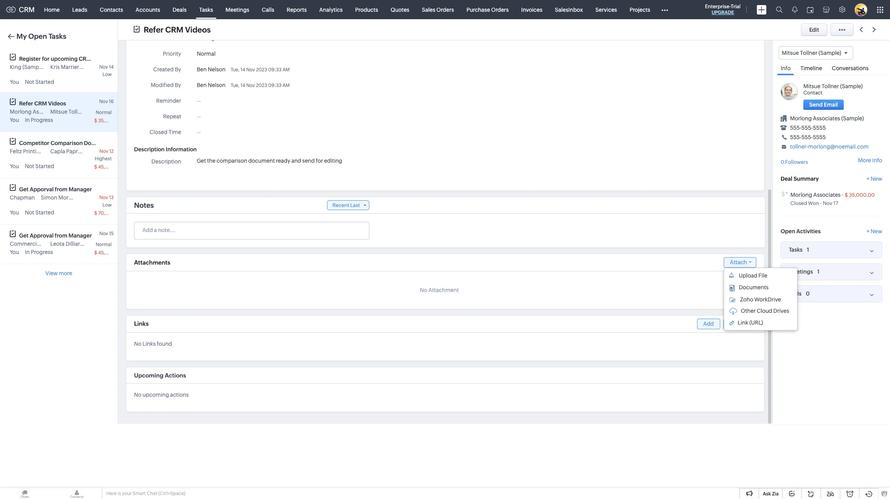 Task type: locate. For each thing, give the bounding box(es) containing it.
1 vertical spatial from
[[55, 233, 67, 239]]

+ inside + new link
[[867, 176, 870, 182]]

$ for leota dilliard (sample)
[[94, 250, 97, 256]]

2 vertical spatial get
[[19, 233, 29, 239]]

0 vertical spatial new
[[871, 176, 882, 182]]

get up chapman
[[19, 186, 29, 193]]

0 vertical spatial 2023
[[256, 67, 267, 73]]

2 vertical spatial morlong
[[791, 192, 812, 198]]

2 vertical spatial not started
[[25, 209, 54, 216]]

manager up leota dilliard (sample)
[[69, 233, 92, 239]]

0 horizontal spatial open
[[28, 32, 47, 40]]

1 vertical spatial new
[[871, 228, 882, 234]]

mitsue tollner (sample) up timeline "link"
[[782, 50, 841, 56]]

get the comparison document ready and send for editing
[[197, 158, 342, 164]]

description for description information
[[134, 146, 165, 153]]

in progress for mitsue tollner (sample)
[[25, 117, 53, 123]]

tollner up contact
[[822, 83, 839, 89]]

1 vertical spatial links
[[143, 341, 156, 347]]

invoices link
[[515, 0, 549, 19]]

deal summary
[[781, 176, 819, 182]]

not for printing
[[25, 163, 34, 169]]

refer crm videos up morlong associates
[[19, 100, 66, 107]]

(sample) down nov 16
[[87, 109, 110, 115]]

deals
[[173, 6, 187, 13]]

simon
[[41, 195, 57, 201]]

17
[[833, 200, 838, 206]]

1 horizontal spatial for
[[316, 158, 323, 164]]

meetings link
[[219, 0, 256, 19]]

0 horizontal spatial 0
[[781, 159, 784, 165]]

0 vertical spatial not started
[[25, 79, 54, 85]]

0 vertical spatial normal
[[197, 51, 216, 57]]

tollner
[[800, 50, 818, 56], [822, 83, 839, 89], [68, 109, 86, 115]]

closed inside morlong associates · $ 35,000.00 closed won · nov 17
[[791, 200, 807, 206]]

45,000.00 down highest
[[98, 164, 122, 170]]

1 vertical spatial low
[[103, 202, 112, 208]]

1 vertical spatial 09:33
[[268, 83, 282, 88]]

open right my
[[28, 32, 47, 40]]

king (sample)
[[10, 64, 45, 70]]

not for (sample)
[[25, 79, 34, 85]]

3 you from the top
[[10, 163, 19, 169]]

2 by from the top
[[175, 82, 181, 88]]

associates up 'competitor'
[[33, 109, 60, 115]]

1 vertical spatial for
[[316, 158, 323, 164]]

by right the modified
[[175, 82, 181, 88]]

zoho workdrive
[[740, 296, 781, 303]]

0 horizontal spatial tollner
[[68, 109, 86, 115]]

1 vertical spatial tollner
[[822, 83, 839, 89]]

1
[[807, 247, 809, 253], [817, 269, 820, 275]]

0 vertical spatial tollner
[[800, 50, 818, 56]]

leota dilliard (sample)
[[50, 241, 107, 247]]

14
[[109, 64, 114, 70], [241, 67, 245, 73], [241, 83, 245, 88]]

attachment
[[428, 287, 459, 293]]

1 tue, from the top
[[231, 67, 240, 73]]

2 nelson from the top
[[208, 82, 226, 88]]

2 orders from the left
[[491, 6, 509, 13]]

associates inside morlong associates · $ 35,000.00 closed won · nov 17
[[813, 192, 841, 198]]

previous record image
[[860, 27, 863, 32]]

45,000.00 for capla paprocki (sample)
[[98, 164, 122, 170]]

low for simon morasca (sample)
[[103, 202, 112, 208]]

$ for capla paprocki (sample)
[[94, 164, 97, 170]]

actions
[[170, 392, 189, 398]]

None button
[[804, 100, 844, 110]]

1 vertical spatial meetings
[[789, 269, 813, 275]]

09:33 for modified by
[[268, 83, 282, 88]]

started down simon
[[35, 209, 54, 216]]

reports
[[287, 6, 307, 13]]

for right the register
[[42, 56, 50, 62]]

mitsue up contact
[[804, 83, 821, 89]]

0 vertical spatial associates
[[33, 109, 60, 115]]

$ 45,000.00 down highest
[[94, 164, 122, 170]]

ben for created by
[[197, 66, 207, 73]]

1 horizontal spatial 35,000.00
[[849, 192, 875, 198]]

info left timeline
[[781, 65, 791, 71]]

orders right sales
[[437, 6, 454, 13]]

·
[[842, 192, 844, 198], [820, 200, 822, 206]]

$ up document
[[94, 118, 97, 124]]

comparison
[[51, 140, 83, 146]]

not started for printing
[[25, 163, 54, 169]]

2 tue, 14 nov 2023 09:33 am from the top
[[231, 83, 290, 88]]

low down webinars
[[103, 72, 112, 77]]

closed left time
[[150, 129, 167, 135]]

progress down "press"
[[31, 249, 53, 255]]

1 ben nelson from the top
[[197, 66, 226, 73]]

in for leota dilliard (sample)
[[25, 249, 30, 255]]

0 vertical spatial 45,000.00
[[98, 164, 122, 170]]

videos down tasks link
[[185, 25, 211, 34]]

1 2023 from the top
[[256, 67, 267, 73]]

(sample) down "conversations"
[[840, 83, 863, 89]]

2 vertical spatial progress
[[31, 249, 53, 255]]

1 09:33 from the top
[[268, 67, 282, 73]]

2 started from the top
[[35, 163, 54, 169]]

progress for mitsue tollner (sample)
[[31, 117, 53, 123]]

1 $ 45,000.00 from the top
[[94, 164, 122, 170]]

normal down nov 15
[[96, 242, 112, 247]]

0 horizontal spatial videos
[[48, 100, 66, 107]]

mitsue tollner (sample)
[[782, 50, 841, 56], [50, 109, 110, 115]]

refer crm videos
[[144, 25, 211, 34], [19, 100, 66, 107]]

2023 for modified by
[[256, 83, 267, 88]]

2 vertical spatial not
[[25, 209, 34, 216]]

0 vertical spatial meetings
[[226, 6, 249, 13]]

kris
[[50, 64, 60, 70]]

progress down morlong associates
[[31, 117, 53, 123]]

open left activities
[[781, 228, 795, 234]]

1 low from the top
[[103, 72, 112, 77]]

1 vertical spatial closed
[[791, 200, 807, 206]]

$ 45,000.00 for leota dilliard (sample)
[[94, 250, 122, 256]]

1 horizontal spatial mitsue tollner (sample)
[[782, 50, 841, 56]]

calls left reports "link"
[[262, 6, 274, 13]]

here
[[106, 491, 117, 496]]

progress down tasks link
[[203, 35, 225, 41]]

information
[[166, 146, 197, 153]]

0 vertical spatial info
[[781, 65, 791, 71]]

$ for mitsue tollner (sample)
[[94, 118, 97, 124]]

0
[[781, 159, 784, 165], [806, 290, 810, 297]]

ben nelson
[[197, 66, 226, 73], [197, 82, 226, 88]]

$ left 70,000.00
[[94, 211, 97, 216]]

0 vertical spatial 1
[[807, 247, 809, 253]]

nov inside register for upcoming crm webinars nov 14
[[99, 64, 108, 70]]

links left found
[[143, 341, 156, 347]]

0 vertical spatial upcoming
[[51, 56, 78, 62]]

2 09:33 from the top
[[268, 83, 282, 88]]

upcoming up marrier in the left top of the page
[[51, 56, 78, 62]]

1 tue, 14 nov 2023 09:33 am from the top
[[231, 67, 290, 73]]

0 horizontal spatial 1
[[807, 247, 809, 253]]

salesinbox
[[555, 6, 583, 13]]

tasks link
[[193, 0, 219, 19]]

upload
[[739, 273, 757, 279]]

tollner up timeline "link"
[[800, 50, 818, 56]]

info right more
[[872, 157, 882, 164]]

recent
[[332, 202, 349, 208]]

orders right purchase in the right top of the page
[[491, 6, 509, 13]]

in right status
[[197, 35, 202, 41]]

other cloud drives
[[741, 308, 789, 314]]

ben right modified by
[[197, 82, 207, 88]]

home link
[[38, 0, 66, 19]]

you
[[10, 79, 19, 85], [10, 117, 19, 123], [10, 163, 19, 169], [10, 209, 19, 216], [10, 249, 19, 255]]

(sample) inside field
[[819, 50, 841, 56]]

0 vertical spatial manager
[[69, 186, 92, 193]]

2 low from the top
[[103, 202, 112, 208]]

register
[[19, 56, 41, 62]]

description for description
[[152, 158, 181, 165]]

1 by from the top
[[175, 66, 181, 73]]

videos up morlong associates
[[48, 100, 66, 107]]

1 vertical spatial ben nelson
[[197, 82, 226, 88]]

· right morlong associates link
[[842, 192, 844, 198]]

morlong up won
[[791, 192, 812, 198]]

my
[[16, 32, 27, 40]]

won
[[808, 200, 819, 206]]

1 vertical spatial 45,000.00
[[98, 250, 122, 256]]

not down king (sample)
[[25, 79, 34, 85]]

upcoming down upcoming actions
[[143, 392, 169, 398]]

salesinbox link
[[549, 0, 589, 19]]

you down commercial
[[10, 249, 19, 255]]

12
[[109, 149, 114, 154]]

from
[[55, 186, 67, 193], [55, 233, 67, 239]]

1 vertical spatial 35,000.00
[[849, 192, 875, 198]]

2 555-555-5555 from the top
[[790, 134, 826, 140]]

0 vertical spatial started
[[35, 79, 54, 85]]

you for feltz printing service
[[10, 163, 19, 169]]

you down king
[[10, 79, 19, 85]]

tollner inside the "mitsue tollner (sample) contact"
[[822, 83, 839, 89]]

0 vertical spatial tue, 14 nov 2023 09:33 am
[[231, 67, 290, 73]]

you for commercial press
[[10, 249, 19, 255]]

1 vertical spatial tue, 14 nov 2023 09:33 am
[[231, 83, 290, 88]]

1 for tasks
[[807, 247, 809, 253]]

home
[[44, 6, 60, 13]]

45,000.00 for leota dilliard (sample)
[[98, 250, 122, 256]]

0 vertical spatial low
[[103, 72, 112, 77]]

attachments
[[134, 259, 170, 266]]

2 tue, from the top
[[231, 83, 240, 88]]

mitsue up info link
[[782, 50, 799, 56]]

1 horizontal spatial videos
[[185, 25, 211, 34]]

2 from from the top
[[55, 233, 67, 239]]

ben right created by
[[197, 66, 207, 73]]

by for modified by
[[175, 82, 181, 88]]

get up commercial
[[19, 233, 29, 239]]

am for modified by
[[283, 83, 290, 88]]

commercial press
[[10, 241, 56, 247]]

1 vertical spatial normal
[[96, 110, 112, 115]]

your
[[122, 491, 132, 496]]

2 not from the top
[[25, 163, 34, 169]]

1 horizontal spatial meetings
[[789, 269, 813, 275]]

0 vertical spatial ben nelson
[[197, 66, 226, 73]]

1 horizontal spatial 0
[[806, 290, 810, 297]]

crm link
[[6, 5, 35, 14]]

not started down feltz printing service
[[25, 163, 54, 169]]

tue, for modified by
[[231, 83, 240, 88]]

low up $ 70,000.00
[[103, 202, 112, 208]]

view more
[[45, 270, 72, 276]]

14 for modified by
[[241, 83, 245, 88]]

5555 up tollner-morlong@noemail.com link
[[813, 134, 826, 140]]

1 from from the top
[[55, 186, 67, 193]]

nov inside morlong associates · $ 35,000.00 closed won · nov 17
[[823, 200, 832, 206]]

1 + from the top
[[867, 176, 870, 182]]

nelson for created by
[[208, 66, 226, 73]]

0 horizontal spatial orders
[[437, 6, 454, 13]]

links up "no links found"
[[134, 320, 149, 327]]

more
[[858, 157, 871, 164]]

next record image
[[873, 27, 878, 32]]

0 for 0
[[806, 290, 810, 297]]

mitsue up comparison
[[50, 109, 67, 115]]

from for apporval
[[55, 186, 67, 193]]

recent last
[[332, 202, 360, 208]]

1 vertical spatial in progress
[[25, 117, 53, 123]]

quotes link
[[384, 0, 416, 19]]

refer crm videos up status
[[144, 25, 211, 34]]

tollner up comparison
[[68, 109, 86, 115]]

accounts link
[[129, 0, 166, 19]]

1 horizontal spatial upcoming
[[143, 392, 169, 398]]

associates for morlong associates (sample)
[[813, 115, 840, 122]]

get for get approval from manager
[[19, 233, 29, 239]]

info link
[[777, 60, 795, 75]]

1 not from the top
[[25, 79, 34, 85]]

you for chapman
[[10, 209, 19, 216]]

1 not started from the top
[[25, 79, 54, 85]]

not down printing
[[25, 163, 34, 169]]

0 for 0 followers
[[781, 159, 784, 165]]

0 vertical spatial nelson
[[208, 66, 226, 73]]

45,000.00 down 15
[[98, 250, 122, 256]]

from up the leota
[[55, 233, 67, 239]]

normal up $ 35,000.00
[[96, 110, 112, 115]]

upcoming inside register for upcoming crm webinars nov 14
[[51, 56, 78, 62]]

chats image
[[0, 488, 49, 499]]

king
[[10, 64, 21, 70]]

13
[[109, 195, 114, 200]]

morlong up 'tollner-'
[[790, 115, 812, 122]]

0 horizontal spatial refer
[[19, 100, 33, 107]]

calendar image
[[807, 6, 814, 13]]

not started down king (sample)
[[25, 79, 54, 85]]

you down chapman
[[10, 209, 19, 216]]

2 ben from the top
[[197, 82, 207, 88]]

calls up 'drives'
[[789, 291, 802, 297]]

2 vertical spatial in progress
[[25, 249, 53, 255]]

2 horizontal spatial tollner
[[822, 83, 839, 89]]

1 started from the top
[[35, 79, 54, 85]]

not started down simon
[[25, 209, 54, 216]]

closed left won
[[791, 200, 807, 206]]

0 vertical spatial refer
[[144, 25, 164, 34]]

1 horizontal spatial ·
[[842, 192, 844, 198]]

get inside "get apporval from manager nov 13"
[[19, 186, 29, 193]]

low for kris marrier (sample)
[[103, 72, 112, 77]]

associates up 17 at the top
[[813, 192, 841, 198]]

1 vertical spatial mitsue
[[804, 83, 821, 89]]

· right won
[[820, 200, 822, 206]]

in progress down morlong associates
[[25, 117, 53, 123]]

2 vertical spatial normal
[[96, 242, 112, 247]]

35,000.00 down + new link
[[849, 192, 875, 198]]

from for approval
[[55, 233, 67, 239]]

competitor comparison document nov 12
[[19, 140, 114, 154]]

$ right morlong associates link
[[845, 192, 848, 198]]

$
[[94, 118, 97, 124], [94, 164, 97, 170], [845, 192, 848, 198], [94, 211, 97, 216], [94, 250, 97, 256]]

meetings right file
[[789, 269, 813, 275]]

morlong associates · $ 35,000.00 closed won · nov 17
[[791, 192, 875, 206]]

(sample) left 13
[[81, 195, 104, 201]]

get left the
[[197, 158, 206, 164]]

you down feltz
[[10, 163, 19, 169]]

profile image
[[855, 3, 867, 16]]

associates up tollner-morlong@noemail.com
[[813, 115, 840, 122]]

1 vertical spatial refer crm videos
[[19, 100, 66, 107]]

4 you from the top
[[10, 209, 19, 216]]

0 vertical spatial 5555
[[813, 125, 826, 131]]

(sample) up highest
[[90, 148, 112, 155]]

videos
[[185, 25, 211, 34], [48, 100, 66, 107]]

editing
[[324, 158, 342, 164]]

(sample) up timeline "link"
[[819, 50, 841, 56]]

links
[[134, 320, 149, 327], [143, 341, 156, 347]]

2 vertical spatial tasks
[[789, 247, 803, 253]]

1 vertical spatial 555-555-5555
[[790, 134, 826, 140]]

by
[[175, 66, 181, 73], [175, 82, 181, 88]]

in down morlong associates
[[25, 117, 30, 123]]

normal right priority
[[197, 51, 216, 57]]

35,000.00 down 16
[[98, 118, 122, 124]]

0 horizontal spatial 35,000.00
[[98, 118, 122, 124]]

1 orders from the left
[[437, 6, 454, 13]]

1 you from the top
[[10, 79, 19, 85]]

1 vertical spatial not
[[25, 163, 34, 169]]

manager up simon morasca (sample)
[[69, 186, 92, 193]]

reports link
[[280, 0, 313, 19]]

am for created by
[[283, 67, 290, 73]]

1 horizontal spatial 1
[[817, 269, 820, 275]]

and
[[291, 158, 301, 164]]

ready
[[276, 158, 290, 164]]

add
[[703, 321, 714, 327]]

priority
[[163, 51, 181, 57]]

no left attachment
[[420, 287, 427, 293]]

2 $ 45,000.00 from the top
[[94, 250, 122, 256]]

refer up morlong associates
[[19, 100, 33, 107]]

1 horizontal spatial tollner
[[800, 50, 818, 56]]

low
[[103, 72, 112, 77], [103, 202, 112, 208]]

0 vertical spatial from
[[55, 186, 67, 193]]

1 am from the top
[[283, 67, 290, 73]]

1 + new from the top
[[867, 176, 882, 182]]

2 horizontal spatial mitsue
[[804, 83, 821, 89]]

you for king (sample)
[[10, 79, 19, 85]]

0 vertical spatial + new
[[867, 176, 882, 182]]

enterprise-trial upgrade
[[705, 4, 741, 15]]

found
[[157, 341, 172, 347]]

tue, 14 nov 2023 09:33 am for created by
[[231, 67, 290, 73]]

mitsue
[[782, 50, 799, 56], [804, 83, 821, 89], [50, 109, 67, 115]]

0 vertical spatial closed
[[150, 129, 167, 135]]

1 vertical spatial + new
[[867, 228, 882, 234]]

crm inside register for upcoming crm webinars nov 14
[[79, 56, 91, 62]]

0 vertical spatial for
[[42, 56, 50, 62]]

0 vertical spatial tasks
[[199, 6, 213, 13]]

$ 45,000.00 down nov 15
[[94, 250, 122, 256]]

(sample) down webinars
[[80, 64, 103, 70]]

1 vertical spatial $ 45,000.00
[[94, 250, 122, 256]]

0 vertical spatial open
[[28, 32, 47, 40]]

2 vertical spatial in
[[25, 249, 30, 255]]

not down chapman
[[25, 209, 34, 216]]

0 vertical spatial calls
[[262, 6, 274, 13]]

manager inside "get apporval from manager nov 13"
[[69, 186, 92, 193]]

1 new from the top
[[871, 176, 882, 182]]

0 vertical spatial links
[[134, 320, 149, 327]]

in progress down commercial press
[[25, 249, 53, 255]]

from up morasca
[[55, 186, 67, 193]]

0 vertical spatial 0
[[781, 159, 784, 165]]

started down "kris"
[[35, 79, 54, 85]]

2 not started from the top
[[25, 163, 54, 169]]

1 45,000.00 from the top
[[98, 164, 122, 170]]

1 vertical spatial morlong
[[790, 115, 812, 122]]

crm up morlong associates
[[34, 100, 47, 107]]

0 vertical spatial 09:33
[[268, 67, 282, 73]]

for right send
[[316, 158, 323, 164]]

search element
[[771, 0, 787, 19]]

2 45,000.00 from the top
[[98, 250, 122, 256]]

1 ben from the top
[[197, 66, 207, 73]]

crm up kris marrier (sample)
[[79, 56, 91, 62]]

in progress
[[197, 35, 225, 41], [25, 117, 53, 123], [25, 249, 53, 255]]

tasks down home link on the top of the page
[[48, 32, 66, 40]]

0 vertical spatial get
[[197, 158, 206, 164]]

1 horizontal spatial orders
[[491, 6, 509, 13]]

meetings left calls "link"
[[226, 6, 249, 13]]

1 vertical spatial no
[[134, 341, 141, 347]]

2 am from the top
[[283, 83, 290, 88]]

1 vertical spatial 0
[[806, 290, 810, 297]]

0 vertical spatial mitsue tollner (sample)
[[782, 50, 841, 56]]

0 vertical spatial tue,
[[231, 67, 240, 73]]

modified by
[[151, 82, 181, 88]]

from inside "get apporval from manager nov 13"
[[55, 186, 67, 193]]

$ down highest
[[94, 164, 97, 170]]

0 horizontal spatial for
[[42, 56, 50, 62]]

0 horizontal spatial upcoming
[[51, 56, 78, 62]]

nov 16
[[99, 99, 114, 104]]

1 vertical spatial not started
[[25, 163, 54, 169]]

profile element
[[850, 0, 872, 19]]

started for printing
[[35, 163, 54, 169]]

5555 down the morlong associates (sample)
[[813, 125, 826, 131]]

sales orders link
[[416, 0, 460, 19]]

0 vertical spatial refer crm videos
[[144, 25, 211, 34]]

not started
[[25, 79, 54, 85], [25, 163, 54, 169], [25, 209, 54, 216]]

2 ben nelson from the top
[[197, 82, 226, 88]]

2 2023 from the top
[[256, 83, 267, 88]]

+ new
[[867, 176, 882, 182], [867, 228, 882, 234]]

morlong
[[10, 109, 31, 115], [790, 115, 812, 122], [791, 192, 812, 198]]

1 vertical spatial get
[[19, 186, 29, 193]]

2 you from the top
[[10, 117, 19, 123]]

paprocki
[[66, 148, 88, 155]]

you down morlong associates
[[10, 117, 19, 123]]

2 vertical spatial associates
[[813, 192, 841, 198]]

nelson
[[208, 66, 226, 73], [208, 82, 226, 88]]

no left found
[[134, 341, 141, 347]]

0 vertical spatial +
[[867, 176, 870, 182]]

ask
[[763, 491, 771, 497]]

5 you from the top
[[10, 249, 19, 255]]

1 vertical spatial 1
[[817, 269, 820, 275]]

description down the description information
[[152, 158, 181, 165]]

morlong for morlong associates
[[10, 109, 31, 115]]

document
[[84, 140, 111, 146]]

1 nelson from the top
[[208, 66, 226, 73]]

$ 45,000.00
[[94, 164, 122, 170], [94, 250, 122, 256]]



Task type: vqa. For each thing, say whether or not it's contained in the screenshot.
Orders for Sales Orders
yes



Task type: describe. For each thing, give the bounding box(es) containing it.
search image
[[776, 6, 783, 13]]

$ 45,000.00 for capla paprocki (sample)
[[94, 164, 122, 170]]

crm left home
[[19, 5, 35, 14]]

register for upcoming crm webinars nov 14
[[19, 56, 117, 70]]

leota
[[50, 241, 65, 247]]

my open tasks
[[16, 32, 66, 40]]

ben for modified by
[[197, 82, 207, 88]]

(ctrl+space)
[[158, 491, 185, 496]]

2 horizontal spatial tasks
[[789, 247, 803, 253]]

0 vertical spatial ·
[[842, 192, 844, 198]]

0 vertical spatial in progress
[[197, 35, 225, 41]]

enterprise-
[[705, 4, 731, 9]]

modified
[[151, 82, 174, 88]]

orders for purchase orders
[[491, 6, 509, 13]]

0 horizontal spatial tasks
[[48, 32, 66, 40]]

2 vertical spatial no
[[134, 392, 141, 398]]

analytics
[[319, 6, 343, 13]]

create menu image
[[757, 5, 767, 14]]

summary
[[794, 176, 819, 182]]

manage
[[730, 321, 750, 327]]

marrier
[[61, 64, 79, 70]]

(url)
[[750, 320, 763, 326]]

manage link
[[723, 319, 756, 329]]

no for links
[[134, 341, 141, 347]]

1 5555 from the top
[[813, 125, 826, 131]]

normal for leota dilliard (sample)
[[96, 242, 112, 247]]

for inside register for upcoming crm webinars nov 14
[[42, 56, 50, 62]]

webinars
[[93, 56, 117, 62]]

2 + new from the top
[[867, 228, 882, 234]]

$ for simon morasca (sample)
[[94, 211, 97, 216]]

progress for leota dilliard (sample)
[[31, 249, 53, 255]]

get approval from manager
[[19, 233, 92, 239]]

1 vertical spatial videos
[[48, 100, 66, 107]]

1 555-555-5555 from the top
[[790, 125, 826, 131]]

upload file
[[739, 273, 768, 279]]

0 horizontal spatial meetings
[[226, 6, 249, 13]]

$ inside morlong associates · $ 35,000.00 closed won · nov 17
[[845, 192, 848, 198]]

commercial
[[10, 241, 41, 247]]

deal
[[781, 176, 792, 182]]

printing
[[23, 148, 43, 155]]

0 vertical spatial in
[[197, 35, 202, 41]]

morlong associates (sample)
[[790, 115, 864, 122]]

trial
[[731, 4, 741, 9]]

14 for created by
[[241, 67, 245, 73]]

mitsue inside field
[[782, 50, 799, 56]]

tollner-
[[790, 144, 808, 150]]

2023 for created by
[[256, 67, 267, 73]]

projects
[[630, 6, 650, 13]]

by for created by
[[175, 66, 181, 73]]

projects link
[[623, 0, 657, 19]]

drives
[[773, 308, 789, 314]]

followers
[[785, 159, 808, 165]]

chapman
[[10, 195, 35, 201]]

other
[[741, 308, 756, 314]]

signals element
[[787, 0, 802, 19]]

nov inside "get apporval from manager nov 13"
[[99, 195, 108, 200]]

press
[[42, 241, 56, 247]]

contacts link
[[94, 0, 129, 19]]

documents
[[739, 284, 769, 291]]

0 horizontal spatial closed
[[150, 129, 167, 135]]

0 horizontal spatial mitsue
[[50, 109, 67, 115]]

mitsue tollner (sample) inside field
[[782, 50, 841, 56]]

(sample) inside the "mitsue tollner (sample) contact"
[[840, 83, 863, 89]]

1 horizontal spatial open
[[781, 228, 795, 234]]

1 horizontal spatial calls
[[789, 291, 802, 297]]

created
[[153, 66, 174, 73]]

15
[[109, 231, 114, 236]]

tasks inside tasks link
[[199, 6, 213, 13]]

get for get the comparison document ready and send for editing
[[197, 158, 206, 164]]

tollner inside field
[[800, 50, 818, 56]]

feltz printing service
[[10, 148, 63, 155]]

morlong associates
[[10, 109, 60, 115]]

morlong associates link
[[791, 192, 841, 198]]

products link
[[349, 0, 384, 19]]

2 + from the top
[[867, 228, 870, 234]]

contacts image
[[52, 488, 102, 499]]

ben nelson for created by
[[197, 66, 226, 73]]

get for get apporval from manager nov 13
[[19, 186, 29, 193]]

0 vertical spatial 35,000.00
[[98, 118, 122, 124]]

nelson for modified by
[[208, 82, 226, 88]]

you for morlong associates
[[10, 117, 19, 123]]

mitsue inside the "mitsue tollner (sample) contact"
[[804, 83, 821, 89]]

calls link
[[256, 0, 280, 19]]

invoices
[[521, 6, 542, 13]]

deals link
[[166, 0, 193, 19]]

(sample) down the register
[[22, 64, 45, 70]]

morlong inside morlong associates · $ 35,000.00 closed won · nov 17
[[791, 192, 812, 198]]

in progress for leota dilliard (sample)
[[25, 249, 53, 255]]

morlong for morlong associates (sample)
[[790, 115, 812, 122]]

started for (sample)
[[35, 79, 54, 85]]

create menu element
[[752, 0, 771, 19]]

notes
[[134, 201, 154, 209]]

edit
[[809, 26, 819, 33]]

Mitsue Tollner (Sample) field
[[779, 46, 854, 60]]

created by
[[153, 66, 181, 73]]

no for attachments
[[420, 287, 427, 293]]

0 horizontal spatial refer crm videos
[[19, 100, 66, 107]]

contact
[[804, 90, 823, 96]]

status
[[165, 35, 181, 41]]

associates for morlong associates · $ 35,000.00 closed won · nov 17
[[813, 192, 841, 198]]

0 horizontal spatial info
[[781, 65, 791, 71]]

more
[[59, 270, 72, 276]]

leads
[[72, 6, 87, 13]]

edit button
[[801, 23, 827, 36]]

repeat
[[163, 113, 181, 120]]

document
[[248, 158, 275, 164]]

attach
[[730, 259, 747, 265]]

manager for get approval from manager
[[69, 233, 92, 239]]

smart
[[133, 491, 146, 496]]

1 horizontal spatial info
[[872, 157, 882, 164]]

ben nelson for modified by
[[197, 82, 226, 88]]

35,000.00 inside morlong associates · $ 35,000.00 closed won · nov 17
[[849, 192, 875, 198]]

conversations
[[832, 65, 869, 71]]

1 horizontal spatial refer crm videos
[[144, 25, 211, 34]]

sales orders
[[422, 6, 454, 13]]

no links found
[[134, 341, 172, 347]]

0 horizontal spatial mitsue tollner (sample)
[[50, 109, 110, 115]]

zia
[[772, 491, 779, 497]]

leads link
[[66, 0, 94, 19]]

attach link
[[724, 257, 756, 268]]

normal for mitsue tollner (sample)
[[96, 110, 112, 115]]

1 horizontal spatial refer
[[144, 25, 164, 34]]

3 not from the top
[[25, 209, 34, 216]]

manager for get apporval from manager nov 13
[[69, 186, 92, 193]]

comparison
[[217, 158, 247, 164]]

(sample) down nov 15
[[85, 241, 107, 247]]

analytics link
[[313, 0, 349, 19]]

1 for meetings
[[817, 269, 820, 275]]

activities
[[796, 228, 821, 234]]

services link
[[589, 0, 623, 19]]

feltz
[[10, 148, 22, 155]]

chat
[[147, 491, 157, 496]]

3 started from the top
[[35, 209, 54, 216]]

capla
[[50, 148, 65, 155]]

dilliard
[[66, 241, 83, 247]]

morlong@noemail.com
[[808, 144, 869, 150]]

3 not started from the top
[[25, 209, 54, 216]]

tue, for created by
[[231, 67, 240, 73]]

zoho
[[740, 296, 753, 303]]

09:33 for created by
[[268, 67, 282, 73]]

no upcoming actions
[[134, 392, 189, 398]]

calls inside "link"
[[262, 6, 274, 13]]

tue, 14 nov 2023 09:33 am for modified by
[[231, 83, 290, 88]]

apporval
[[30, 186, 54, 193]]

2 new from the top
[[871, 228, 882, 234]]

Add a note... field
[[135, 226, 369, 234]]

crm up status
[[165, 25, 183, 34]]

no attachment
[[420, 287, 459, 293]]

service
[[44, 148, 63, 155]]

description information
[[134, 146, 197, 153]]

capla paprocki (sample)
[[50, 148, 112, 155]]

associates for morlong associates
[[33, 109, 60, 115]]

timeline link
[[797, 60, 826, 75]]

Other Modules field
[[657, 3, 673, 16]]

0 vertical spatial progress
[[203, 35, 225, 41]]

open activities
[[781, 228, 821, 234]]

orders for sales orders
[[437, 6, 454, 13]]

highest
[[95, 156, 112, 162]]

signals image
[[792, 6, 798, 13]]

mitsue tollner (sample) link
[[804, 83, 863, 89]]

1 vertical spatial ·
[[820, 200, 822, 206]]

not started for (sample)
[[25, 79, 54, 85]]

(sample) up morlong@noemail.com
[[841, 115, 864, 122]]

14 inside register for upcoming crm webinars nov 14
[[109, 64, 114, 70]]

nov inside competitor comparison document nov 12
[[99, 149, 108, 154]]

2 5555 from the top
[[813, 134, 826, 140]]

kris marrier (sample)
[[50, 64, 103, 70]]

in for mitsue tollner (sample)
[[25, 117, 30, 123]]

timeline
[[801, 65, 822, 71]]



